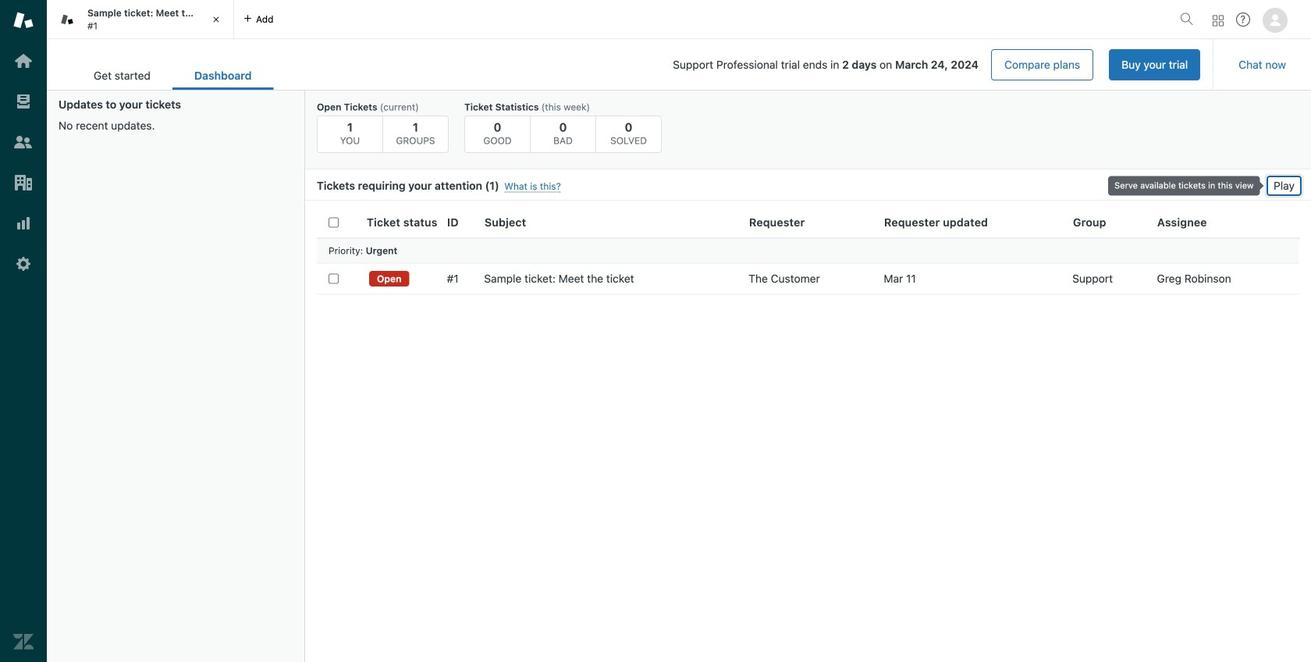 Task type: describe. For each thing, give the bounding box(es) containing it.
get started image
[[13, 51, 34, 71]]

close image
[[208, 12, 224, 27]]

Select All Tickets checkbox
[[329, 217, 339, 227]]

March 24, 2024 text field
[[896, 58, 979, 71]]

0 vertical spatial tab
[[47, 0, 234, 39]]

admin image
[[13, 254, 34, 274]]



Task type: locate. For each thing, give the bounding box(es) containing it.
None checkbox
[[329, 274, 339, 284]]

tabs tab list
[[47, 0, 1174, 39]]

tab
[[47, 0, 234, 39], [72, 61, 173, 90]]

organizations image
[[13, 173, 34, 193]]

1 vertical spatial tab
[[72, 61, 173, 90]]

reporting image
[[13, 213, 34, 233]]

main element
[[0, 0, 47, 662]]

zendesk image
[[13, 632, 34, 652]]

get help image
[[1237, 12, 1251, 27]]

zendesk products image
[[1213, 15, 1224, 26]]

views image
[[13, 91, 34, 112]]

customers image
[[13, 132, 34, 152]]

zendesk support image
[[13, 10, 34, 30]]

tab list
[[72, 61, 274, 90]]

grid
[[305, 207, 1312, 662]]



